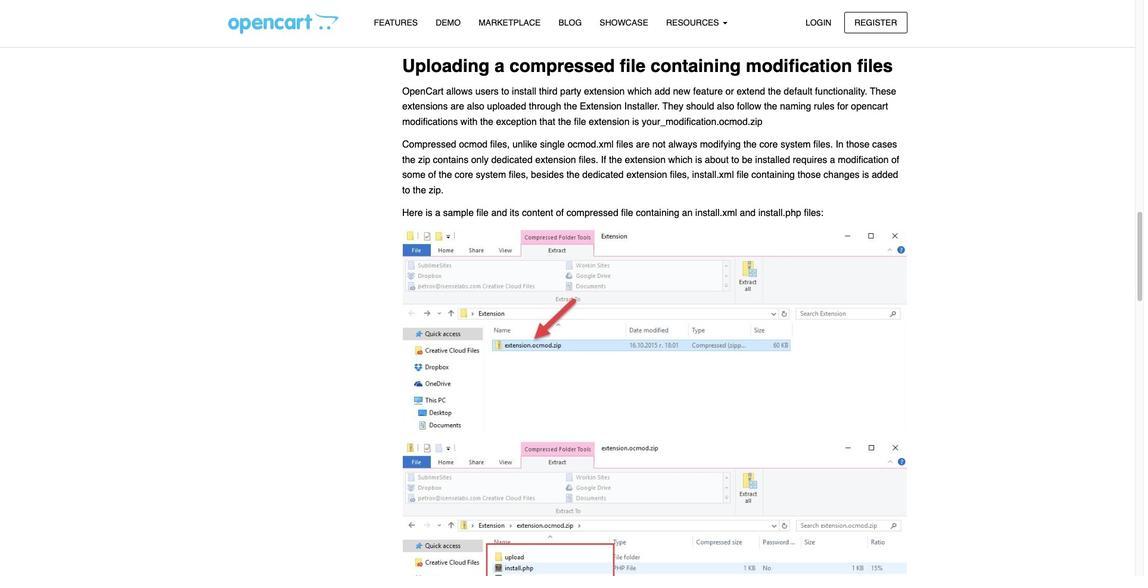 Task type: locate. For each thing, give the bounding box(es) containing it.
a up the users
[[495, 56, 505, 76]]

0 vertical spatial files
[[857, 56, 893, 76]]

and left its in the left of the page
[[491, 208, 507, 219]]

of right content
[[556, 208, 564, 219]]

extensions
[[402, 102, 448, 112]]

with
[[461, 117, 477, 128]]

to down some
[[402, 185, 410, 196]]

compressed
[[402, 140, 456, 150]]

0 vertical spatial dedicated
[[491, 155, 533, 165]]

only
[[471, 155, 489, 165]]

files inside compressed ocmod files, unlike single ocmod.xml files are not always modifying the core system files. in those cases the zip contains only dedicated extension files. if the extension which is about to be installed requires a modification of some of the core system files, besides the dedicated extension files, install.xml file containing those changes is added to the zip.
[[616, 140, 633, 150]]

1 horizontal spatial those
[[846, 140, 870, 150]]

0 horizontal spatial which
[[627, 86, 652, 97]]

1 vertical spatial core
[[455, 170, 473, 181]]

1 horizontal spatial a
[[495, 56, 505, 76]]

1 vertical spatial of
[[428, 170, 436, 181]]

they
[[662, 102, 684, 112]]

containing
[[651, 56, 741, 76], [751, 170, 795, 181], [636, 208, 679, 219]]

1 vertical spatial modification
[[838, 155, 889, 165]]

1 horizontal spatial core
[[759, 140, 778, 150]]

opencart
[[402, 86, 444, 97]]

also
[[467, 102, 484, 112], [717, 102, 734, 112]]

0 vertical spatial which
[[627, 86, 652, 97]]

0 horizontal spatial are
[[450, 102, 464, 112]]

a
[[495, 56, 505, 76], [830, 155, 835, 165], [435, 208, 440, 219]]

install
[[512, 86, 536, 97]]

or
[[725, 86, 734, 97]]

1 vertical spatial are
[[636, 140, 650, 150]]

ocmod
[[459, 140, 488, 150]]

the left zip
[[402, 155, 415, 165]]

blog
[[559, 18, 582, 27]]

system
[[781, 140, 811, 150], [476, 170, 506, 181]]

is left about
[[695, 155, 702, 165]]

is left added
[[862, 170, 869, 181]]

install.xml down about
[[692, 170, 734, 181]]

file inside opencart allows users to install third party extension which add new feature or extend the default functionality. these extensions are also uploaded through the extension installer. they should also follow the naming rules for opencart modifications with the exception that the file extension is your_modification.ocmod.zip
[[574, 117, 586, 128]]

to
[[501, 86, 509, 97], [731, 155, 739, 165], [402, 185, 410, 196]]

0 vertical spatial core
[[759, 140, 778, 150]]

0 horizontal spatial also
[[467, 102, 484, 112]]

file down be
[[737, 170, 749, 181]]

showcase link
[[591, 13, 657, 33]]

install.xml inside compressed ocmod files, unlike single ocmod.xml files are not always modifying the core system files. in those cases the zip contains only dedicated extension files. if the extension which is about to be installed requires a modification of some of the core system files, besides the dedicated extension files, install.xml file containing those changes is added to the zip.
[[692, 170, 734, 181]]

of up added
[[891, 155, 899, 165]]

install.xml
[[692, 170, 734, 181], [695, 208, 737, 219]]

modification up default
[[746, 56, 852, 76]]

naming
[[780, 102, 811, 112]]

dedicated down unlike
[[491, 155, 533, 165]]

your_modification.ocmod.zip
[[642, 117, 763, 128]]

are left not
[[636, 140, 650, 150]]

be
[[742, 155, 753, 165]]

0 vertical spatial files.
[[813, 140, 833, 150]]

1 horizontal spatial files
[[857, 56, 893, 76]]

of
[[891, 155, 899, 165], [428, 170, 436, 181], [556, 208, 564, 219]]

file
[[620, 56, 646, 76], [574, 117, 586, 128], [737, 170, 749, 181], [476, 208, 489, 219], [621, 208, 633, 219]]

0 vertical spatial of
[[891, 155, 899, 165]]

0 horizontal spatial to
[[402, 185, 410, 196]]

those right in
[[846, 140, 870, 150]]

containing up feature
[[651, 56, 741, 76]]

uploading
[[402, 56, 490, 76]]

file up ocmod.xml
[[574, 117, 586, 128]]

modification
[[746, 56, 852, 76], [838, 155, 889, 165]]

files up these
[[857, 56, 893, 76]]

system up requires
[[781, 140, 811, 150]]

the right with
[[480, 117, 493, 128]]

1 horizontal spatial system
[[781, 140, 811, 150]]

compressed down if
[[567, 208, 618, 219]]

1 vertical spatial files
[[616, 140, 633, 150]]

features link
[[365, 13, 427, 33]]

is
[[632, 117, 639, 128], [695, 155, 702, 165], [862, 170, 869, 181], [426, 208, 432, 219]]

to left be
[[731, 155, 739, 165]]

system down only
[[476, 170, 506, 181]]

extension
[[580, 102, 622, 112]]

core
[[759, 140, 778, 150], [455, 170, 473, 181]]

those
[[846, 140, 870, 150], [798, 170, 821, 181]]

here
[[402, 208, 423, 219]]

containing inside compressed ocmod files, unlike single ocmod.xml files are not always modifying the core system files. in those cases the zip contains only dedicated extension files. if the extension which is about to be installed requires a modification of some of the core system files, besides the dedicated extension files, install.xml file containing those changes is added to the zip.
[[751, 170, 795, 181]]

new
[[673, 86, 691, 97]]

0 vertical spatial system
[[781, 140, 811, 150]]

0 horizontal spatial files
[[616, 140, 633, 150]]

files for ocmod.xml
[[616, 140, 633, 150]]

are inside opencart allows users to install third party extension which add new feature or extend the default functionality. these extensions are also uploaded through the extension installer. they should also follow the naming rules for opencart modifications with the exception that the file extension is your_modification.ocmod.zip
[[450, 102, 464, 112]]

login link
[[795, 12, 842, 33]]

also up with
[[467, 102, 484, 112]]

file up installer.
[[620, 56, 646, 76]]

is inside opencart allows users to install third party extension which add new feature or extend the default functionality. these extensions are also uploaded through the extension installer. they should also follow the naming rules for opencart modifications with the exception that the file extension is your_modification.ocmod.zip
[[632, 117, 639, 128]]

marketplace link
[[470, 13, 550, 33]]

register link
[[844, 12, 907, 33]]

files. left in
[[813, 140, 833, 150]]

files.
[[813, 140, 833, 150], [579, 155, 598, 165]]

1 vertical spatial those
[[798, 170, 821, 181]]

1 vertical spatial files.
[[579, 155, 598, 165]]

2 vertical spatial a
[[435, 208, 440, 219]]

files right ocmod.xml
[[616, 140, 633, 150]]

1 vertical spatial dedicated
[[582, 170, 624, 181]]

feature
[[693, 86, 723, 97]]

1 horizontal spatial are
[[636, 140, 650, 150]]

0 vertical spatial to
[[501, 86, 509, 97]]

is down installer.
[[632, 117, 639, 128]]

files
[[857, 56, 893, 76], [616, 140, 633, 150]]

the right besides
[[566, 170, 580, 181]]

0 horizontal spatial a
[[435, 208, 440, 219]]

its
[[510, 208, 519, 219]]

register
[[854, 18, 897, 27]]

0 horizontal spatial core
[[455, 170, 473, 181]]

that
[[539, 117, 555, 128]]

are down 'allows'
[[450, 102, 464, 112]]

ocmod.xml
[[568, 140, 614, 150]]

files, left besides
[[509, 170, 528, 181]]

content
[[522, 208, 553, 219]]

1 horizontal spatial to
[[501, 86, 509, 97]]

1 horizontal spatial which
[[668, 155, 693, 165]]

and
[[491, 208, 507, 219], [740, 208, 756, 219]]

compressed
[[509, 56, 615, 76], [567, 208, 618, 219]]

are inside compressed ocmod files, unlike single ocmod.xml files are not always modifying the core system files. in those cases the zip contains only dedicated extension files. if the extension which is about to be installed requires a modification of some of the core system files, besides the dedicated extension files, install.xml file containing those changes is added to the zip.
[[636, 140, 650, 150]]

file inside compressed ocmod files, unlike single ocmod.xml files are not always modifying the core system files. in those cases the zip contains only dedicated extension files. if the extension which is about to be installed requires a modification of some of the core system files, besides the dedicated extension files, install.xml file containing those changes is added to the zip.
[[737, 170, 749, 181]]

cases
[[872, 140, 897, 150]]

a left sample
[[435, 208, 440, 219]]

containing left an
[[636, 208, 679, 219]]

a up changes
[[830, 155, 835, 165]]

0 vertical spatial install.xml
[[692, 170, 734, 181]]

the
[[768, 86, 781, 97], [564, 102, 577, 112], [764, 102, 777, 112], [480, 117, 493, 128], [558, 117, 571, 128], [743, 140, 757, 150], [402, 155, 415, 165], [609, 155, 622, 165], [439, 170, 452, 181], [566, 170, 580, 181], [413, 185, 426, 196]]

also down or
[[717, 102, 734, 112]]

1 horizontal spatial also
[[717, 102, 734, 112]]

files. left if
[[579, 155, 598, 165]]

zip.
[[429, 185, 444, 196]]

1 horizontal spatial of
[[556, 208, 564, 219]]

1 vertical spatial a
[[830, 155, 835, 165]]

login
[[806, 18, 832, 27]]

and left install.php
[[740, 208, 756, 219]]

0 vertical spatial a
[[495, 56, 505, 76]]

0 horizontal spatial those
[[798, 170, 821, 181]]

files,
[[490, 140, 510, 150], [509, 170, 528, 181], [670, 170, 689, 181]]

0 horizontal spatial and
[[491, 208, 507, 219]]

modifications
[[402, 117, 458, 128]]

file right sample
[[476, 208, 489, 219]]

dedicated down if
[[582, 170, 624, 181]]

1 vertical spatial which
[[668, 155, 693, 165]]

which down always
[[668, 155, 693, 165]]

containing down installed at the right of the page
[[751, 170, 795, 181]]

file down compressed ocmod files, unlike single ocmod.xml files are not always modifying the core system files. in those cases the zip contains only dedicated extension files. if the extension which is about to be installed requires a modification of some of the core system files, besides the dedicated extension files, install.xml file containing those changes is added to the zip.
[[621, 208, 633, 219]]

compressed ocmod files, unlike single ocmod.xml files are not always modifying the core system files. in those cases the zip contains only dedicated extension files. if the extension which is about to be installed requires a modification of some of the core system files, besides the dedicated extension files, install.xml file containing those changes is added to the zip.
[[402, 140, 899, 196]]

2 and from the left
[[740, 208, 756, 219]]

those down requires
[[798, 170, 821, 181]]

add
[[654, 86, 670, 97]]

0 horizontal spatial dedicated
[[491, 155, 533, 165]]

1 horizontal spatial files.
[[813, 140, 833, 150]]

files:
[[804, 208, 824, 219]]

1 vertical spatial system
[[476, 170, 506, 181]]

dedicated
[[491, 155, 533, 165], [582, 170, 624, 181]]

1 horizontal spatial and
[[740, 208, 756, 219]]

which up installer.
[[627, 86, 652, 97]]

modification down the cases
[[838, 155, 889, 165]]

blog link
[[550, 13, 591, 33]]

files, down always
[[670, 170, 689, 181]]

2 vertical spatial containing
[[636, 208, 679, 219]]

1 also from the left
[[467, 102, 484, 112]]

install.xml right an
[[695, 208, 737, 219]]

the down party at the top of page
[[564, 102, 577, 112]]

0 vertical spatial are
[[450, 102, 464, 112]]

1 horizontal spatial dedicated
[[582, 170, 624, 181]]

to up uploaded
[[501, 86, 509, 97]]

unlike
[[512, 140, 537, 150]]

if
[[601, 155, 606, 165]]

2 horizontal spatial to
[[731, 155, 739, 165]]

always
[[668, 140, 697, 150]]

2 horizontal spatial a
[[830, 155, 835, 165]]

core down contains
[[455, 170, 473, 181]]

of up zip.
[[428, 170, 436, 181]]

compressed up party at the top of page
[[509, 56, 615, 76]]

core up installed at the right of the page
[[759, 140, 778, 150]]

2 also from the left
[[717, 102, 734, 112]]

1 vertical spatial containing
[[751, 170, 795, 181]]

exception
[[496, 117, 537, 128]]

are
[[450, 102, 464, 112], [636, 140, 650, 150]]

an
[[682, 208, 693, 219]]



Task type: vqa. For each thing, say whether or not it's contained in the screenshot.
Attribute link
no



Task type: describe. For each thing, give the bounding box(es) containing it.
the down some
[[413, 185, 426, 196]]

single
[[540, 140, 565, 150]]

not
[[652, 140, 666, 150]]

demo
[[436, 18, 461, 27]]

third
[[539, 86, 557, 97]]

opencart
[[851, 102, 888, 112]]

added
[[872, 170, 898, 181]]

modifying
[[700, 140, 741, 150]]

contains
[[433, 155, 468, 165]]

these
[[870, 86, 896, 97]]

through
[[529, 102, 561, 112]]

marketplace
[[479, 18, 541, 27]]

to inside opencart allows users to install third party extension which add new feature or extend the default functionality. these extensions are also uploaded through the extension installer. they should also follow the naming rules for opencart modifications with the exception that the file extension is your_modification.ocmod.zip
[[501, 86, 509, 97]]

the left default
[[768, 86, 781, 97]]

installer.
[[624, 102, 660, 112]]

opencart - open source shopping cart solution image
[[228, 13, 338, 34]]

features
[[374, 18, 418, 27]]

0 horizontal spatial files.
[[579, 155, 598, 165]]

here is a sample file and its content of compressed file containing an install.xml and install.php files:
[[402, 208, 824, 219]]

is right here
[[426, 208, 432, 219]]

the up be
[[743, 140, 757, 150]]

users
[[475, 86, 499, 97]]

the right follow
[[764, 102, 777, 112]]

which inside opencart allows users to install third party extension which add new feature or extend the default functionality. these extensions are also uploaded through the extension installer. they should also follow the naming rules for opencart modifications with the exception that the file extension is your_modification.ocmod.zip
[[627, 86, 652, 97]]

a inside compressed ocmod files, unlike single ocmod.xml files are not always modifying the core system files. in those cases the zip contains only dedicated extension files. if the extension which is about to be installed requires a modification of some of the core system files, besides the dedicated extension files, install.xml file containing those changes is added to the zip.
[[830, 155, 835, 165]]

rules
[[814, 102, 835, 112]]

uploaded
[[487, 102, 526, 112]]

modification inside compressed ocmod files, unlike single ocmod.xml files are not always modifying the core system files. in those cases the zip contains only dedicated extension files. if the extension which is about to be installed requires a modification of some of the core system files, besides the dedicated extension files, install.xml file containing those changes is added to the zip.
[[838, 155, 889, 165]]

about
[[705, 155, 729, 165]]

the down contains
[[439, 170, 452, 181]]

1 vertical spatial to
[[731, 155, 739, 165]]

demo link
[[427, 13, 470, 33]]

files, left unlike
[[490, 140, 510, 150]]

the right if
[[609, 155, 622, 165]]

extend
[[737, 86, 765, 97]]

comressed file image
[[402, 229, 907, 434]]

the right that
[[558, 117, 571, 128]]

should
[[686, 102, 714, 112]]

2 vertical spatial of
[[556, 208, 564, 219]]

resources
[[666, 18, 721, 27]]

0 vertical spatial containing
[[651, 56, 741, 76]]

sample
[[443, 208, 474, 219]]

1 vertical spatial install.xml
[[695, 208, 737, 219]]

for
[[837, 102, 848, 112]]

1 vertical spatial compressed
[[567, 208, 618, 219]]

2 horizontal spatial of
[[891, 155, 899, 165]]

besides
[[531, 170, 564, 181]]

allows
[[446, 86, 473, 97]]

which inside compressed ocmod files, unlike single ocmod.xml files are not always modifying the core system files. in those cases the zip contains only dedicated extension files. if the extension which is about to be installed requires a modification of some of the core system files, besides the dedicated extension files, install.xml file containing those changes is added to the zip.
[[668, 155, 693, 165]]

zip
[[418, 155, 430, 165]]

0 vertical spatial compressed
[[509, 56, 615, 76]]

functionality.
[[815, 86, 867, 97]]

requires
[[793, 155, 827, 165]]

0 horizontal spatial system
[[476, 170, 506, 181]]

1 and from the left
[[491, 208, 507, 219]]

default
[[784, 86, 812, 97]]

opencart allows users to install third party extension which add new feature or extend the default functionality. these extensions are also uploaded through the extension installer. they should also follow the naming rules for opencart modifications with the exception that the file extension is your_modification.ocmod.zip
[[402, 86, 896, 128]]

2 vertical spatial to
[[402, 185, 410, 196]]

compressed file content image
[[402, 441, 907, 577]]

changes
[[824, 170, 860, 181]]

some
[[402, 170, 426, 181]]

0 vertical spatial those
[[846, 140, 870, 150]]

install.php
[[758, 208, 801, 219]]

follow
[[737, 102, 761, 112]]

installed
[[755, 155, 790, 165]]

0 vertical spatial modification
[[746, 56, 852, 76]]

in
[[836, 140, 844, 150]]

showcase
[[600, 18, 648, 27]]

success modification image
[[402, 0, 907, 41]]

files for modification
[[857, 56, 893, 76]]

0 horizontal spatial of
[[428, 170, 436, 181]]

resources link
[[657, 13, 736, 33]]

party
[[560, 86, 581, 97]]

uploading a compressed file containing modification files
[[402, 56, 893, 76]]



